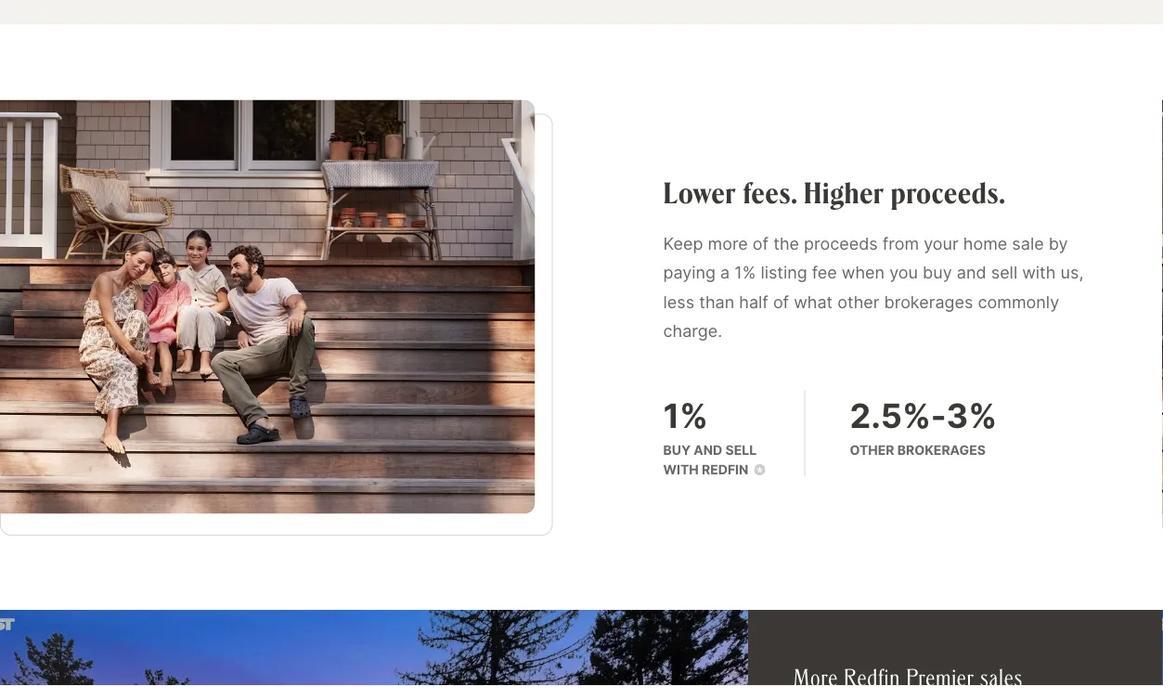 Task type: locate. For each thing, give the bounding box(es) containing it.
with inside buy and sell with
[[663, 462, 699, 478]]

us,
[[1061, 263, 1084, 283]]

what
[[794, 292, 833, 313]]

sell inside buy and sell with
[[726, 443, 757, 459]]

0 vertical spatial 1%
[[735, 263, 756, 283]]

a
[[721, 263, 730, 283]]

sale
[[1012, 234, 1044, 254]]

1 vertical spatial 1%
[[663, 396, 708, 436]]

1% up buy
[[663, 396, 708, 436]]

0 vertical spatial sell
[[991, 263, 1018, 283]]

family on a patio image
[[0, 100, 535, 514]]

0 vertical spatial and
[[957, 263, 987, 283]]

other
[[838, 292, 880, 313]]

home
[[964, 234, 1008, 254]]

1%
[[735, 263, 756, 283], [663, 396, 708, 436]]

1 vertical spatial with
[[663, 462, 699, 478]]

with down sale
[[1022, 263, 1056, 283]]

with
[[1022, 263, 1056, 283], [663, 462, 699, 478]]

0 horizontal spatial and
[[694, 443, 723, 459]]

1 horizontal spatial and
[[957, 263, 987, 283]]

of right half
[[773, 292, 789, 313]]

from
[[883, 234, 919, 254]]

0 horizontal spatial sell
[[726, 443, 757, 459]]

sell inside keep more of the proceeds from your home sale by paying a 1%                     listing fee when you buy and sell with us, less than half of                     what other brokerages commonly charge.
[[991, 263, 1018, 283]]

higher
[[804, 173, 885, 211]]

1 horizontal spatial with
[[1022, 263, 1056, 283]]

0 horizontal spatial 1%
[[663, 396, 708, 436]]

sell up commonly
[[991, 263, 1018, 283]]

1 horizontal spatial sell
[[991, 263, 1018, 283]]

and down home
[[957, 263, 987, 283]]

sell up redfin
[[726, 443, 757, 459]]

1 horizontal spatial 1%
[[735, 263, 756, 283]]

commonly
[[978, 292, 1059, 313]]

1 vertical spatial and
[[694, 443, 723, 459]]

0 vertical spatial with
[[1022, 263, 1056, 283]]

of
[[753, 234, 769, 254], [773, 292, 789, 313]]

1% right a
[[735, 263, 756, 283]]

buy
[[663, 443, 691, 459]]

and
[[957, 263, 987, 283], [694, 443, 723, 459]]

other
[[850, 443, 895, 459]]

1 vertical spatial sell
[[726, 443, 757, 459]]

with down buy
[[663, 462, 699, 478]]

by
[[1049, 234, 1068, 254]]

0 horizontal spatial with
[[663, 462, 699, 478]]

keep more of the proceeds from your home sale by paying a 1%                     listing fee when you buy and sell with us, less than half of                     what other brokerages commonly charge.
[[663, 234, 1084, 342]]

lower
[[663, 173, 737, 211]]

of left the
[[753, 234, 769, 254]]

proceeds.
[[891, 173, 1006, 211]]

0 vertical spatial of
[[753, 234, 769, 254]]

1 horizontal spatial of
[[773, 292, 789, 313]]

fees.
[[743, 173, 797, 211]]

and up redfin
[[694, 443, 723, 459]]

sell
[[991, 263, 1018, 283], [726, 443, 757, 459]]



Task type: vqa. For each thing, say whether or not it's contained in the screenshot.
homes to the middle
no



Task type: describe. For each thing, give the bounding box(es) containing it.
1 vertical spatial of
[[773, 292, 789, 313]]

you
[[890, 263, 918, 283]]

the
[[774, 234, 799, 254]]

listing
[[761, 263, 807, 283]]

2.5%-
[[850, 396, 947, 436]]

2.5%-3% other brokerages
[[850, 396, 997, 459]]

and inside buy and sell with
[[694, 443, 723, 459]]

paying
[[663, 263, 716, 283]]

less
[[663, 292, 695, 313]]

redfin
[[699, 462, 749, 478]]

3%
[[947, 396, 997, 436]]

fee
[[812, 263, 837, 283]]

keep
[[663, 234, 703, 254]]

your
[[924, 234, 959, 254]]

brokerages
[[898, 443, 986, 459]]

with inside keep more of the proceeds from your home sale by paying a 1%                     listing fee when you buy and sell with us, less than half of                     what other brokerages commonly charge.
[[1022, 263, 1056, 283]]

half
[[739, 292, 769, 313]]

charge.
[[663, 321, 722, 342]]

0 horizontal spatial of
[[753, 234, 769, 254]]

lower fees. higher proceeds.
[[663, 173, 1006, 211]]

proceeds
[[804, 234, 878, 254]]

buy and sell with
[[663, 443, 757, 478]]

and inside keep more of the proceeds from your home sale by paying a 1%                     listing fee when you buy and sell with us, less than half of                     what other brokerages commonly charge.
[[957, 263, 987, 283]]

than
[[699, 292, 735, 313]]

buy
[[923, 263, 952, 283]]

when
[[842, 263, 885, 283]]

more
[[708, 234, 748, 254]]

brokerages
[[884, 292, 973, 313]]

1% inside keep more of the proceeds from your home sale by paying a 1%                     listing fee when you buy and sell with us, less than half of                     what other brokerages commonly charge.
[[735, 263, 756, 283]]



